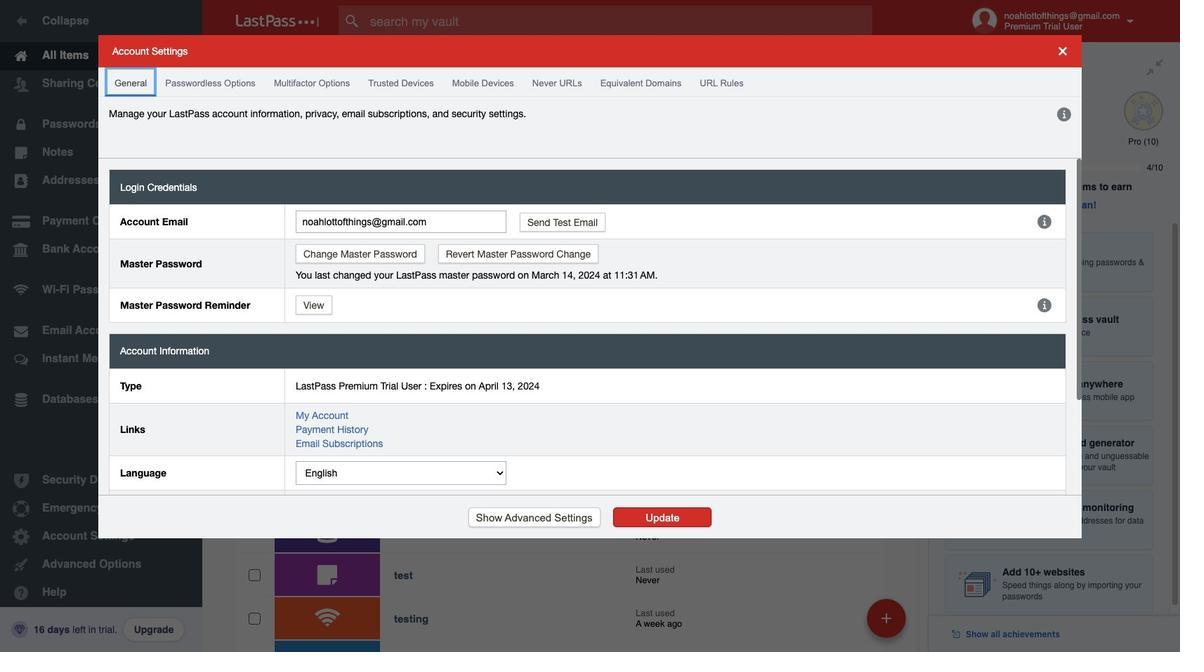 Task type: describe. For each thing, give the bounding box(es) containing it.
vault options navigation
[[202, 42, 929, 84]]

main navigation navigation
[[0, 0, 202, 653]]



Task type: locate. For each thing, give the bounding box(es) containing it.
lastpass image
[[236, 15, 319, 27]]

Search search field
[[339, 6, 900, 37]]

new item image
[[882, 614, 892, 624]]

new item navigation
[[862, 595, 915, 653]]

search my vault text field
[[339, 6, 900, 37]]



Task type: vqa. For each thing, say whether or not it's contained in the screenshot.
text box
no



